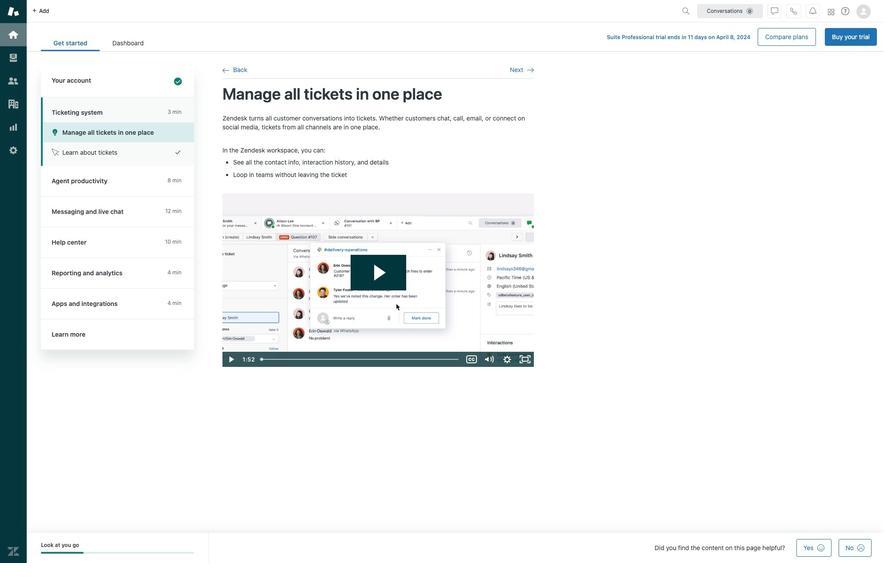 Task type: describe. For each thing, give the bounding box(es) containing it.
reporting image
[[8, 122, 19, 133]]

video element
[[223, 194, 534, 367]]

notifications image
[[810, 7, 817, 14]]

organizations image
[[8, 98, 19, 110]]

get started image
[[8, 29, 19, 41]]

video thumbnail image
[[223, 194, 534, 367]]

get help image
[[842, 7, 850, 15]]

zendesk support image
[[8, 6, 19, 17]]

progress bar image
[[41, 553, 84, 555]]

April 8, 2024 text field
[[717, 34, 751, 41]]

zendesk products image
[[829, 9, 835, 15]]



Task type: locate. For each thing, give the bounding box(es) containing it.
progress-bar progress bar
[[41, 553, 194, 555]]

customers image
[[8, 75, 19, 87]]

tab list
[[41, 35, 156, 51]]

main element
[[0, 0, 27, 564]]

heading
[[41, 65, 194, 98]]

content-title region
[[223, 88, 534, 100]]

zendesk image
[[8, 546, 19, 558]]

button displays agent's chat status as invisible. image
[[772, 7, 779, 14]]

admin image
[[8, 145, 19, 156]]

views image
[[8, 52, 19, 64]]

tab
[[100, 35, 156, 51]]

footer
[[27, 533, 885, 564]]

region
[[223, 114, 534, 367]]



